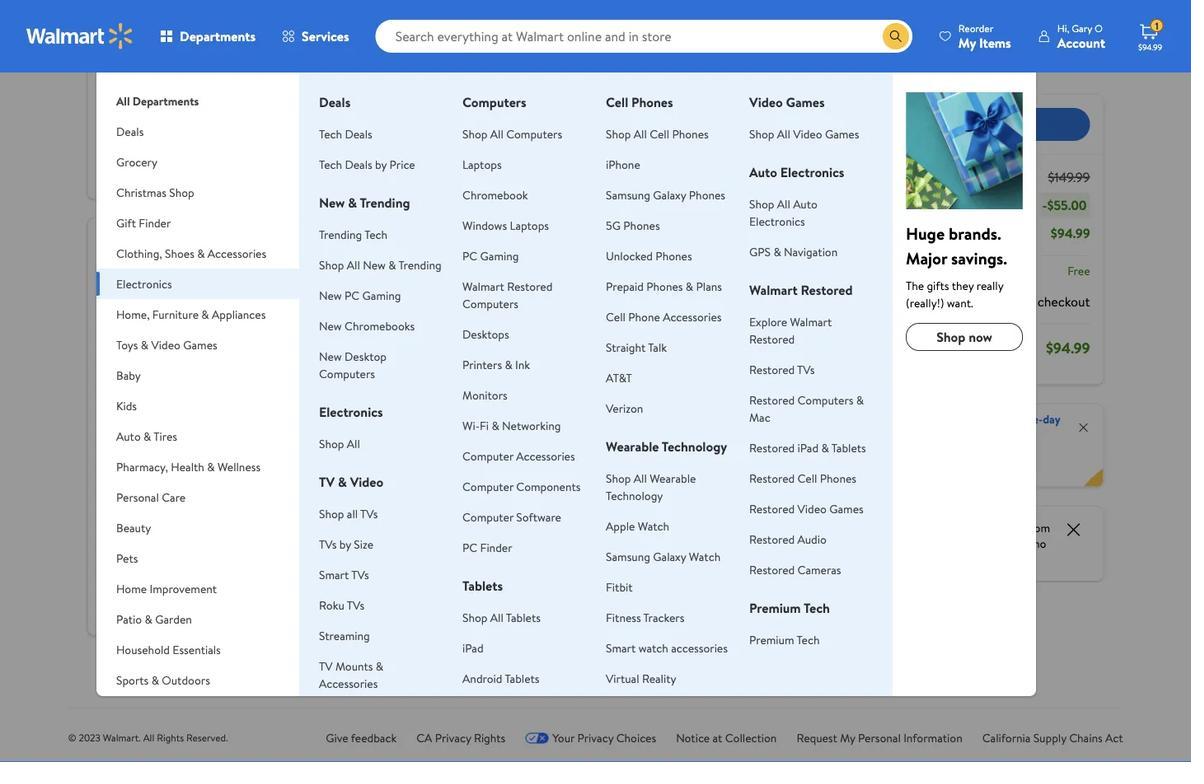 Task type: vqa. For each thing, say whether or not it's contained in the screenshot.
Shop All Cameras
no



Task type: describe. For each thing, give the bounding box(es) containing it.
games up capital one credit card image
[[830, 501, 864, 517]]

year for 2-
[[250, 118, 271, 134]]

& left plans
[[686, 278, 694, 294]]

best seller for justice
[[379, 279, 424, 293]]

the
[[906, 278, 925, 294]]

best for $86.88
[[634, 279, 653, 293]]

tablets down charcoal
[[506, 610, 541, 626]]

games inside dropdown button
[[183, 337, 217, 353]]

estimated total
[[805, 339, 893, 357]]

shop all tablets link
[[463, 610, 541, 626]]

& right health
[[207, 459, 215, 475]]

now $99.00 group
[[118, 269, 215, 603]]

new chromebooks link
[[319, 318, 415, 334]]

reorder
[[959, 21, 994, 35]]

flash
[[273, 505, 302, 523]]

all for shop all video games
[[778, 126, 791, 142]]

electronics button
[[97, 269, 299, 299]]

deals inside dropdown button
[[116, 123, 144, 139]]

a inside become a member to get free same-day delivery, gas discounts & more!
[[904, 412, 910, 428]]

day inside the $187.00 group
[[517, 542, 532, 556]]

restored down the shipping
[[801, 281, 853, 299]]

toys
[[116, 337, 138, 353]]

auto for auto electronics
[[750, 163, 778, 181]]

tech deals
[[319, 126, 373, 142]]

& inside the restored computers & mac
[[857, 392, 865, 408]]

navigation
[[784, 244, 838, 260]]

best for $19.88
[[252, 279, 271, 293]]

auto for auto & tires
[[116, 428, 141, 445]]

games up shop all video games link
[[786, 93, 825, 111]]

& left ink on the left top of page
[[505, 357, 513, 373]]

shop all wearable technology
[[606, 471, 696, 504]]

gift for gift finder
[[116, 215, 136, 231]]

day inside now $86.88 group
[[645, 561, 659, 575]]

checkout for continue to checkout
[[957, 115, 1010, 133]]

latte
[[542, 508, 571, 527]]

verizon link
[[606, 400, 644, 417]]

3+ day shipping inside now $86.88 group
[[631, 561, 697, 575]]

tvs right 52
[[319, 537, 337, 553]]

& right fi
[[492, 418, 500, 434]]

0 vertical spatial watch
[[638, 518, 670, 534]]

shop now link
[[906, 323, 1024, 351]]

desktop
[[345, 348, 387, 365]]

0 vertical spatial trending
[[360, 194, 410, 212]]

best seller for $99.00
[[124, 279, 169, 293]]

tv & video
[[319, 473, 384, 492]]

3+ day shipping inside now $19.88 group
[[248, 579, 315, 593]]

your
[[553, 731, 575, 747]]

reserved.
[[186, 732, 228, 746]]

0 horizontal spatial k-
[[540, 454, 553, 472]]

delivery inside now $86.88 group
[[669, 538, 705, 552]]

at inside view details (only one option can be selected at a time.)
[[358, 70, 367, 84]]

computers for all
[[507, 126, 563, 142]]

0 vertical spatial gaming
[[481, 248, 519, 264]]

add button
[[248, 378, 308, 405]]

decor
[[162, 703, 193, 719]]

fitbit link
[[606, 579, 633, 595]]

2 premium from the top
[[750, 632, 795, 648]]

$187.00 group
[[500, 269, 598, 599]]

tablets right android
[[505, 671, 540, 687]]

patio
[[116, 612, 142, 628]]

pc gaming
[[463, 248, 519, 264]]

desktops
[[463, 326, 509, 342]]

free inside become a member to get free same-day delivery, gas discounts & more!
[[990, 412, 1011, 428]]

brands.
[[949, 222, 1002, 245]]

all inside "link"
[[116, 93, 130, 109]]

cell left phone
[[606, 309, 626, 325]]

restored for restored cameras
[[750, 562, 795, 578]]

ca privacy rights
[[417, 731, 506, 747]]

$99.00 inside now $99.00 $129.00 apple airpods with charging case (2nd generation)
[[151, 429, 194, 450]]

phones down try
[[820, 471, 857, 487]]

clothing, shoes & accessories button
[[97, 238, 299, 269]]

video up shop all video games
[[750, 93, 783, 111]]

same-
[[1013, 412, 1044, 428]]

2 horizontal spatial for
[[919, 451, 933, 467]]

watch
[[639, 640, 669, 657]]

1 vertical spatial ipad
[[463, 640, 484, 657]]

tvs right all
[[360, 506, 378, 522]]

restored for restored tvs
[[750, 362, 795, 378]]

1 vertical spatial by
[[375, 156, 387, 172]]

walmart inside explore walmart restored
[[791, 314, 832, 330]]

2 vertical spatial by
[[340, 537, 351, 553]]

0 horizontal spatial laptops
[[463, 156, 502, 172]]

electronics up savings
[[781, 163, 845, 181]]

shop all auto electronics
[[750, 196, 818, 229]]

new pc gaming link
[[319, 287, 401, 304]]

& up new pc gaming
[[389, 257, 396, 273]]

1 vertical spatial pc
[[345, 287, 360, 304]]

now for now $86.88
[[628, 429, 657, 450]]

1 maker, from the top
[[500, 508, 538, 527]]

tech deals by price
[[319, 156, 415, 172]]

restored for restored cell phones
[[750, 471, 795, 487]]

new for desktop
[[319, 348, 342, 365]]

to inside become a member to get free same-day delivery, gas discounts & more!
[[957, 412, 968, 428]]

all for shop all new & trending
[[347, 257, 360, 273]]

1 horizontal spatial ipad
[[798, 440, 819, 456]]

android
[[463, 671, 503, 687]]

& right sports
[[151, 673, 159, 689]]

all for shop all auto electronics
[[778, 196, 791, 212]]

hi,
[[1058, 21, 1070, 35]]

games up subtotal (1 item)
[[826, 126, 860, 142]]

fitness trackers
[[606, 610, 685, 626]]

samsung for cell
[[606, 187, 651, 203]]

hi, gary o account
[[1058, 21, 1106, 52]]

grocery
[[116, 154, 157, 170]]

plan for $8.00
[[274, 118, 295, 134]]

add for add
[[274, 383, 295, 399]]

- inside now $86.88 $99.00 apple airtag - 4 pack
[[703, 468, 708, 487]]

phones up shop all cell phones
[[632, 93, 673, 111]]

to inside button
[[942, 115, 954, 133]]

request my personal information
[[797, 731, 963, 747]]

deals down selected
[[319, 93, 351, 111]]

if
[[896, 536, 903, 552]]

pickup for justice
[[376, 542, 404, 556]]

Walmart Site-Wide search field
[[376, 20, 913, 53]]

walmart up explore
[[750, 281, 798, 299]]

sports
[[116, 673, 149, 689]]

3+ inside the $187.00 group
[[504, 542, 515, 556]]

& inside dropdown button
[[196, 703, 204, 719]]

new for pc
[[319, 287, 342, 304]]

privacy for ca
[[435, 731, 471, 747]]

samsung galaxy phones link
[[606, 187, 726, 203]]

savings
[[805, 196, 848, 214]]

shipping inside "now $99.00" group
[[147, 579, 182, 593]]

add to cart image for $187.00
[[510, 381, 529, 401]]

services button
[[269, 16, 363, 56]]

delivery inside now $19.88 group
[[287, 556, 323, 570]]

your privacy choices
[[553, 731, 657, 747]]

become a member to get free same-day delivery, gas discounts & more!
[[861, 412, 1061, 444]]

© 2023 walmart. all rights reserved.
[[68, 732, 228, 746]]

pc gaming link
[[463, 248, 519, 264]]

walmart.
[[103, 732, 141, 746]]

2023
[[79, 732, 101, 746]]

shop all tvs link
[[319, 506, 378, 522]]

new for chromebooks
[[319, 318, 342, 334]]

Search search field
[[376, 20, 913, 53]]

phones down the cell phones
[[673, 126, 709, 142]]

household essentials button
[[97, 635, 299, 666]]

(only
[[215, 70, 239, 84]]

ipad link
[[463, 640, 484, 657]]

& up shop all tvs link
[[338, 473, 347, 492]]

back
[[943, 520, 967, 536]]

tablets up shop all tablets link
[[463, 577, 503, 595]]

computers up shop all computers
[[463, 93, 527, 111]]

at for calculated at checkout
[[1024, 292, 1035, 311]]

phones right 5g
[[624, 217, 660, 233]]

personal inside personal care dropdown button
[[116, 490, 159, 506]]

california supply chains act link
[[983, 731, 1124, 747]]

audio
[[798, 532, 827, 548]]

0 horizontal spatial for
[[174, 239, 193, 259]]

0 vertical spatial by
[[364, 30, 376, 46]]

shop all tvs
[[319, 506, 378, 522]]

shop all wearable technology link
[[606, 471, 696, 504]]

all
[[347, 506, 358, 522]]

video up audio
[[798, 501, 827, 517]]

girls
[[416, 454, 442, 472]]

electronics inside dropdown button
[[116, 276, 172, 292]]

pets button
[[97, 544, 299, 574]]

banner containing become a member to get free same-day delivery, gas discounts & more!
[[792, 405, 1104, 487]]

now for now $19.88
[[245, 429, 275, 450]]

electronics up the shop all
[[319, 403, 383, 421]]

& right shoes
[[197, 245, 205, 261]]

wi-
[[463, 418, 480, 434]]

shop for shop all
[[319, 436, 344, 452]]

plan for $11.00
[[274, 91, 295, 107]]

patio & garden
[[116, 612, 192, 628]]

walmart up the 'details'
[[238, 30, 281, 46]]

tires
[[154, 428, 177, 445]]

samsung for wearable
[[606, 549, 651, 565]]

cell down try walmart+ free for 30 days! option
[[798, 471, 818, 487]]

apple down pack
[[606, 518, 635, 534]]

one
[[241, 70, 257, 84]]

crossbody,
[[373, 508, 436, 527]]

gifts
[[927, 278, 950, 294]]

$55.00
[[1048, 196, 1087, 214]]

& inside become a member to get free same-day delivery, gas discounts & more!
[[977, 428, 984, 444]]

$19.88
[[278, 429, 318, 450]]

dark
[[542, 563, 569, 581]]

restored inside walmart restored computers
[[507, 278, 553, 294]]

they
[[952, 278, 974, 294]]

for inside button
[[579, 164, 594, 180]]

1 vertical spatial $94.99
[[1051, 224, 1091, 242]]

pc for pc finder
[[463, 540, 478, 556]]

pickup for $86.88
[[631, 538, 660, 552]]

galaxy for phones
[[653, 187, 687, 203]]

new for &
[[319, 194, 345, 212]]

1 vertical spatial free
[[895, 451, 916, 467]]

0 horizontal spatial rights
[[157, 732, 184, 746]]

0 vertical spatial technology
[[662, 438, 728, 456]]

reusable
[[273, 468, 324, 487]]

shop for shop all tvs
[[319, 506, 344, 522]]

seasonal decor & party supplies button
[[97, 696, 299, 727]]

best for $99.00
[[124, 279, 143, 293]]

accessories up the serve
[[517, 448, 575, 464]]

0 vertical spatial $94.99
[[1139, 41, 1163, 52]]

shop for shop now
[[937, 328, 966, 346]]

case
[[118, 505, 145, 523]]

restored for restored video games
[[750, 501, 795, 517]]

my for personal
[[841, 731, 856, 747]]

a inside view details (only one option can be selected at a time.)
[[369, 70, 374, 84]]

tv for tv & video
[[319, 473, 335, 492]]

unlocked
[[606, 248, 653, 264]]

add for add walmart protection plan by allstate
[[215, 30, 235, 46]]

gps & navigation
[[750, 244, 838, 260]]

want.
[[948, 295, 974, 311]]

1 vertical spatial trending
[[319, 226, 362, 242]]

information
[[904, 731, 963, 747]]

deals up tech deals by price
[[345, 126, 373, 142]]

all for shop all cell phones
[[634, 126, 647, 142]]

justice
[[373, 454, 412, 472]]

smart watch accessories
[[606, 640, 728, 657]]

$11.00
[[305, 91, 334, 107]]

2 maker, from the top
[[500, 563, 538, 581]]

now $86.88 group
[[628, 269, 726, 585]]

cell up shop all cell phones
[[606, 93, 629, 111]]

android tablets link
[[463, 671, 540, 687]]

tvs for smart tvs
[[352, 567, 369, 583]]

christmas shop button
[[97, 177, 299, 208]]

& right try walmart+ free for 30 days! option
[[822, 440, 830, 456]]

year for 3-
[[250, 91, 271, 107]]

& right gps
[[774, 244, 782, 260]]

shop for shop all new & trending
[[319, 257, 344, 273]]

walmart+
[[844, 451, 893, 467]]

wearable technology
[[606, 438, 728, 456]]



Task type: locate. For each thing, give the bounding box(es) containing it.
shop down auto electronics
[[750, 196, 775, 212]]

approved
[[961, 536, 1007, 552]]

1 computer from the top
[[463, 448, 514, 464]]

1 horizontal spatial a
[[904, 412, 910, 428]]

1 horizontal spatial delivery
[[669, 538, 705, 552]]

0 vertical spatial laptops
[[463, 156, 502, 172]]

apple for $99.00
[[118, 468, 151, 487]]

add inside add button
[[274, 383, 295, 399]]

smart up virtual
[[606, 640, 636, 657]]

phones up prepaid phones & plans
[[656, 248, 692, 264]]

deals down tech deals
[[345, 156, 373, 172]]

3+ inside now $19.88 group
[[248, 579, 260, 593]]

2 best from the left
[[252, 279, 271, 293]]

0 vertical spatial ipad
[[798, 440, 819, 456]]

1 vertical spatial auto
[[794, 196, 818, 212]]

restored for restored audio
[[750, 532, 795, 548]]

2 samsung from the top
[[606, 549, 651, 565]]

2 vertical spatial auto
[[116, 428, 141, 445]]

0 vertical spatial personal
[[116, 490, 159, 506]]

close walmart plus section image
[[1078, 421, 1091, 434]]

shop for shop all wearable technology
[[606, 471, 631, 487]]

my right request
[[841, 731, 856, 747]]

2 vertical spatial trending
[[399, 257, 442, 273]]

phones up cell phone accessories
[[647, 278, 683, 294]]

auto inside dropdown button
[[116, 428, 141, 445]]

$94.99 down $55.00
[[1051, 224, 1091, 242]]

deals
[[319, 93, 351, 111], [116, 123, 144, 139], [345, 126, 373, 142], [345, 156, 373, 172]]

52
[[298, 530, 308, 544]]

add to cart image inside "now $99.00" group
[[127, 381, 147, 401]]

1 vertical spatial a
[[904, 412, 910, 428]]

privacy for your
[[578, 731, 614, 747]]

departments inside popup button
[[180, 27, 256, 45]]

1 vertical spatial samsung
[[606, 549, 651, 565]]

5g phones
[[606, 217, 660, 233]]

straight talk
[[606, 339, 667, 355]]

checkout right continue
[[957, 115, 1010, 133]]

departments up deals dropdown button on the left of the page
[[133, 93, 199, 109]]

2 add to cart image from the left
[[510, 381, 529, 401]]

1 horizontal spatial finder
[[481, 540, 513, 556]]

estimated
[[805, 339, 863, 357]]

pickup inside the $14.00 group
[[376, 542, 404, 556]]

cell down the cell phones
[[650, 126, 670, 142]]

best seller inside now $86.88 group
[[634, 279, 679, 293]]

0 vertical spatial my
[[959, 33, 977, 52]]

plan down option
[[274, 91, 295, 107]]

video for tv & video
[[350, 473, 384, 492]]

2 horizontal spatial at
[[1024, 292, 1035, 311]]

privacy choices icon image
[[526, 733, 550, 745]]

shop all auto electronics link
[[750, 196, 818, 229]]

best inside now $86.88 group
[[634, 279, 653, 293]]

add up $19.88
[[274, 383, 295, 399]]

beauty
[[116, 520, 151, 536]]

now $19.88 group
[[245, 269, 343, 603]]

plan down 3-year plan - $11.00
[[274, 118, 295, 134]]

0 vertical spatial delivery
[[669, 538, 705, 552]]

best seller for $19.88
[[252, 279, 296, 293]]

0 vertical spatial premium
[[750, 600, 801, 618]]

unlocked phones
[[606, 248, 692, 264]]

shop right $19.88
[[319, 436, 344, 452]]

3 now from the left
[[628, 429, 657, 450]]

gas
[[906, 428, 923, 444]]

all up laptops link
[[491, 126, 504, 142]]

accessories down plans
[[663, 309, 722, 325]]

video inside dropdown button
[[151, 337, 180, 353]]

plans
[[697, 278, 723, 294]]

shop all
[[319, 436, 360, 452]]

best down unlocked phones link
[[634, 279, 653, 293]]

seller for $99.00
[[146, 279, 169, 293]]

shop for shop all video games
[[750, 126, 775, 142]]

technology inside shop all wearable technology
[[606, 488, 663, 504]]

dismiss capital one banner image
[[1064, 520, 1084, 540]]

0 horizontal spatial gaming
[[363, 287, 401, 304]]

1 horizontal spatial k-
[[573, 472, 586, 490]]

1 horizontal spatial privacy
[[578, 731, 614, 747]]

1 horizontal spatial to
[[957, 412, 968, 428]]

new up new pc gaming
[[363, 257, 386, 273]]

0 vertical spatial to
[[942, 115, 954, 133]]

& inside tv mounts & accessories
[[376, 659, 384, 675]]

1 premium tech from the top
[[750, 600, 831, 618]]

seller for justice
[[401, 279, 424, 293]]

& up trending tech
[[348, 194, 357, 212]]

finder for gift finder
[[139, 215, 171, 231]]

2 horizontal spatial 3+
[[631, 561, 642, 575]]

computer down cup
[[463, 509, 514, 525]]

0 vertical spatial smart
[[319, 567, 349, 583]]

seller inside now $19.88 group
[[273, 279, 296, 293]]

shop inside "christmas shop" dropdown button
[[169, 184, 194, 200]]

phones left shop all auto electronics link on the top
[[689, 187, 726, 203]]

pc up new chromebooks link in the top of the page
[[345, 287, 360, 304]]

3 best from the left
[[379, 279, 398, 293]]

best seller for $86.88
[[634, 279, 679, 293]]

a left time.)
[[369, 70, 374, 84]]

restored cameras link
[[750, 562, 842, 578]]

4 best seller from the left
[[634, 279, 679, 293]]

gift inside dropdown button
[[116, 215, 136, 231]]

virtual reality
[[606, 671, 677, 687]]

seasonal
[[116, 703, 160, 719]]

1 horizontal spatial watch
[[689, 549, 721, 565]]

1 vertical spatial for
[[174, 239, 193, 259]]

now inside now $86.88 $99.00 apple airtag - 4 pack
[[628, 429, 657, 450]]

0 vertical spatial gift
[[116, 215, 136, 231]]

restored video games
[[750, 501, 864, 517]]

laptops link
[[463, 156, 502, 172]]

accessories
[[208, 245, 267, 261], [663, 309, 722, 325], [517, 448, 575, 464], [319, 676, 378, 692]]

gift finder button
[[97, 208, 299, 238]]

accessories inside tv mounts & accessories
[[319, 676, 378, 692]]

shop for shop all tablets
[[463, 610, 488, 626]]

0 vertical spatial a
[[369, 70, 374, 84]]

home
[[116, 581, 147, 597]]

1 horizontal spatial 3+ day shipping
[[504, 542, 570, 556]]

add to cart image
[[127, 381, 147, 401], [510, 381, 529, 401]]

0 vertical spatial plan
[[274, 91, 295, 107]]

1 vertical spatial at
[[1024, 292, 1035, 311]]

0 horizontal spatial checkout
[[957, 115, 1010, 133]]

at for notice at collection
[[713, 731, 723, 747]]

technology up airtag
[[662, 438, 728, 456]]

1 horizontal spatial personal
[[859, 731, 901, 747]]

1 vertical spatial gaming
[[363, 287, 401, 304]]

departments inside "link"
[[133, 93, 199, 109]]

0 vertical spatial auto
[[750, 163, 778, 181]]

all down the cell phones
[[634, 126, 647, 142]]

$86.88
[[661, 429, 705, 450]]

all inside shop all wearable technology
[[634, 471, 647, 487]]

walmart down pc gaming
[[463, 278, 505, 294]]

1
[[1156, 19, 1159, 33]]

35mm
[[245, 487, 281, 505]]

computers for restored
[[463, 296, 519, 312]]

all for shop all wearable technology
[[634, 471, 647, 487]]

2 best seller from the left
[[252, 279, 296, 293]]

shop inside shop all wearable technology
[[606, 471, 631, 487]]

privacy right the ca
[[435, 731, 471, 747]]

0 vertical spatial 3+ day shipping
[[504, 542, 570, 556]]

restored tvs link
[[750, 362, 815, 378]]

1 seller from the left
[[146, 279, 169, 293]]

finder down 'computer software' link
[[481, 540, 513, 556]]

0 horizontal spatial free
[[895, 451, 916, 467]]

finder inside dropdown button
[[139, 215, 171, 231]]

now $99.00 $129.00 apple airpods with charging case (2nd generation)
[[118, 429, 198, 541]]

tvs down size
[[352, 567, 369, 583]]

apple inside now $99.00 $129.00 apple airpods with charging case (2nd generation)
[[118, 468, 151, 487]]

pickup inside "now $99.00" group
[[121, 556, 149, 570]]

0 vertical spatial 3+
[[504, 542, 515, 556]]

shipping inside now $86.88 group
[[662, 561, 697, 575]]

all for shop all tablets
[[491, 610, 504, 626]]

1 horizontal spatial checkout
[[1038, 292, 1091, 311]]

finder for pc finder
[[481, 540, 513, 556]]

1 privacy from the left
[[435, 731, 471, 747]]

gift left ideas
[[108, 239, 134, 259]]

shop all link
[[319, 436, 360, 452]]

& left more!
[[977, 428, 984, 444]]

& inside dropdown button
[[141, 337, 149, 353]]

0 horizontal spatial auto
[[116, 428, 141, 445]]

4 best from the left
[[634, 279, 653, 293]]

computers for desktop
[[319, 366, 375, 382]]

electronics inside shop all auto electronics
[[750, 213, 805, 229]]

checkout for calculated at checkout
[[1038, 292, 1091, 311]]

fitness trackers link
[[606, 610, 685, 626]]

gift for gift ideas for less
[[108, 239, 134, 259]]

add to cart image up auto & tires
[[127, 381, 147, 401]]

restored ipad & tablets link
[[750, 440, 867, 456]]

tv inside tv mounts & accessories
[[319, 659, 333, 675]]

0 vertical spatial year
[[250, 91, 271, 107]]

1 best from the left
[[124, 279, 143, 293]]

0 vertical spatial departments
[[180, 27, 256, 45]]

2 computer from the top
[[463, 479, 514, 495]]

2 vertical spatial 3+
[[248, 579, 260, 593]]

$14.00 group
[[373, 269, 471, 588]]

premium tech link
[[750, 632, 820, 648]]

1 add to cart image from the left
[[127, 381, 147, 401]]

1 horizontal spatial $99.00
[[628, 450, 662, 466]]

shop all computers
[[463, 126, 563, 142]]

cup
[[500, 490, 524, 508]]

restored inside explore walmart restored
[[750, 331, 795, 347]]

restored for restored ipad & tablets
[[750, 440, 795, 456]]

appliances
[[212, 306, 266, 322]]

continue to checkout
[[886, 115, 1010, 133]]

auto
[[750, 163, 778, 181], [794, 196, 818, 212], [116, 428, 141, 445]]

auto inside shop all auto electronics
[[794, 196, 818, 212]]

shop now
[[937, 328, 993, 346]]

seller for $86.88
[[656, 279, 679, 293]]

1 horizontal spatial rights
[[474, 731, 506, 747]]

0 vertical spatial checkout
[[957, 115, 1010, 133]]

pickup down the apple watch
[[631, 538, 660, 552]]

pickup inside now $86.88 group
[[631, 538, 660, 552]]

best seller inside the $14.00 group
[[379, 279, 424, 293]]

best for justice
[[379, 279, 398, 293]]

samsung up 'fitbit' link
[[606, 549, 651, 565]]

2 tv from the top
[[319, 659, 333, 675]]

2 vertical spatial for
[[919, 451, 933, 467]]

tvs down estimated
[[798, 362, 815, 378]]

0 horizontal spatial finder
[[139, 215, 171, 231]]

3 computer from the top
[[463, 509, 514, 525]]

galaxy up 5g phones
[[653, 187, 687, 203]]

1 horizontal spatial 3+
[[504, 542, 515, 556]]

ipad left try
[[798, 440, 819, 456]]

1 now from the left
[[118, 429, 147, 450]]

shop for shop all cell phones
[[606, 126, 631, 142]]

& left tires
[[144, 428, 151, 445]]

at right calculated
[[1024, 292, 1035, 311]]

delivery down 52
[[287, 556, 323, 570]]

$187.00
[[500, 429, 548, 450]]

computers up save
[[507, 126, 563, 142]]

0 horizontal spatial with
[[118, 487, 142, 505]]

restored for restored computers & mac
[[750, 392, 795, 408]]

wi-fi & networking link
[[463, 418, 561, 434]]

add to cart image inside the $187.00 group
[[510, 381, 529, 401]]

1 vertical spatial checkout
[[1038, 292, 1091, 311]]

& right furniture
[[202, 306, 209, 322]]

add to cart image for now
[[127, 381, 147, 401]]

to right continue
[[942, 115, 954, 133]]

my inside reorder my items
[[959, 33, 977, 52]]

video down the 'video games'
[[794, 126, 823, 142]]

shoes
[[165, 245, 195, 261]]

seller inside "now $99.00" group
[[146, 279, 169, 293]]

3+ day shipping inside the $187.00 group
[[504, 542, 570, 556]]

(really!)
[[906, 295, 945, 311]]

walmart plus image
[[805, 421, 854, 438]]

airpods
[[154, 468, 198, 487]]

1 vertical spatial wearable
[[650, 471, 696, 487]]

2 horizontal spatial auto
[[794, 196, 818, 212]]

charcoal
[[500, 581, 551, 599]]

computer for computer software
[[463, 509, 514, 525]]

0 horizontal spatial pickup
[[121, 556, 149, 570]]

shop down grocery "dropdown button"
[[169, 184, 194, 200]]

computer for computer components
[[463, 479, 514, 495]]

shipping inside now $19.88 group
[[279, 579, 315, 593]]

departments up view
[[180, 27, 256, 45]]

& right patio
[[145, 612, 152, 628]]

1 vertical spatial departments
[[133, 93, 199, 109]]

checkout down free
[[1038, 292, 1091, 311]]

streaming
[[319, 628, 370, 644]]

2 year from the top
[[250, 118, 271, 134]]

now inside the now $19.88 $24.98 onn. reusable 35mm camera with flash
[[245, 429, 275, 450]]

0 vertical spatial tv
[[319, 473, 335, 492]]

apple inside now $86.88 $99.00 apple airtag - 4 pack
[[628, 468, 661, 487]]

0 horizontal spatial $99.00
[[151, 429, 194, 450]]

2 horizontal spatial with
[[1010, 536, 1031, 552]]

best seller inside now $19.88 group
[[252, 279, 296, 293]]

tv up shop all tvs link
[[319, 473, 335, 492]]

1 horizontal spatial laptops
[[510, 217, 549, 233]]

video for shop all video games
[[794, 126, 823, 142]]

my for items
[[959, 33, 977, 52]]

shipping inside the $187.00 group
[[534, 542, 570, 556]]

smart for smart watch accessories
[[606, 640, 636, 657]]

$99.00 inside now $86.88 $99.00 apple airtag - 4 pack
[[628, 450, 662, 466]]

deals up grocery
[[116, 123, 144, 139]]

pharmacy, health & wellness
[[116, 459, 261, 475]]

supplies
[[236, 703, 277, 719]]

o
[[1095, 21, 1103, 35]]

mac
[[750, 410, 771, 426]]

day inside become a member to get free same-day delivery, gas discounts & more!
[[1044, 412, 1061, 428]]

2 vertical spatial pc
[[463, 540, 478, 556]]

notice
[[676, 731, 710, 747]]

shop for shop all auto electronics
[[750, 196, 775, 212]]

& left party
[[196, 703, 204, 719]]

android tablets
[[463, 671, 540, 687]]

1 galaxy from the top
[[653, 187, 687, 203]]

gift ideas for less
[[108, 239, 220, 259]]

1 horizontal spatial at
[[713, 731, 723, 747]]

year down '3-'
[[250, 118, 271, 134]]

all for shop all computers
[[491, 126, 504, 142]]

0 horizontal spatial a
[[369, 70, 374, 84]]

with inside "earn 5% cash back on walmart.com see if you're pre-approved with no credit risk."
[[1010, 536, 1031, 552]]

new inside new desktop computers
[[319, 348, 342, 365]]

0 horizontal spatial my
[[841, 731, 856, 747]]

all right walmart.
[[143, 732, 155, 746]]

chains
[[1070, 731, 1103, 747]]

best inside now $19.88 group
[[252, 279, 271, 293]]

add to cart image down ink on the left top of page
[[510, 381, 529, 401]]

tvs for restored tvs
[[798, 362, 815, 378]]

3+ down computer software
[[504, 542, 515, 556]]

less
[[197, 239, 220, 259]]

your privacy choices link
[[526, 731, 657, 747]]

pc down "pink"
[[463, 540, 478, 556]]

unlocked phones link
[[606, 248, 692, 264]]

virtual reality link
[[606, 671, 677, 687]]

2 now from the left
[[245, 429, 275, 450]]

improvement
[[150, 581, 217, 597]]

wi-fi & networking
[[463, 418, 561, 434]]

trending down price
[[360, 194, 410, 212]]

shop down trending tech
[[319, 257, 344, 273]]

auto electronics
[[750, 163, 845, 181]]

computers inside new desktop computers
[[319, 366, 375, 382]]

restored down explore walmart restored
[[750, 362, 795, 378]]

smart up roku
[[319, 567, 349, 583]]

computer for computer accessories
[[463, 448, 514, 464]]

best seller inside "now $99.00" group
[[124, 279, 169, 293]]

add up view
[[215, 30, 235, 46]]

2- inside "now $99.00" group
[[121, 579, 130, 593]]

cell phone accessories
[[606, 309, 722, 325]]

shop down the 'video games'
[[750, 126, 775, 142]]

1 vertical spatial galaxy
[[653, 549, 687, 565]]

a right become
[[904, 412, 910, 428]]

printers
[[463, 357, 502, 373]]

0 horizontal spatial to
[[942, 115, 954, 133]]

1 samsung from the top
[[606, 187, 651, 203]]

1 horizontal spatial auto
[[750, 163, 778, 181]]

pc down windows
[[463, 248, 478, 264]]

seller inside the $14.00 group
[[401, 279, 424, 293]]

now $86.88 $99.00 apple airtag - 4 pack
[[628, 429, 719, 505]]

0 horizontal spatial watch
[[638, 518, 670, 534]]

day inside "now $99.00" group
[[130, 579, 144, 593]]

walmart inside walmart restored computers
[[463, 278, 505, 294]]

act
[[1106, 731, 1124, 747]]

savings.
[[952, 247, 1008, 270]]

shop for shop all computers
[[463, 126, 488, 142]]

0 horizontal spatial privacy
[[435, 731, 471, 747]]

add
[[215, 30, 235, 46], [274, 383, 295, 399]]

shop all new & trending link
[[319, 257, 442, 273]]

games down home, furniture & appliances dropdown button
[[183, 337, 217, 353]]

1 year from the top
[[250, 91, 271, 107]]

at right notice
[[713, 731, 723, 747]]

shop inside shop now "link"
[[937, 328, 966, 346]]

computers inside walmart restored computers
[[463, 296, 519, 312]]

5g
[[606, 217, 621, 233]]

0 horizontal spatial 3+
[[248, 579, 260, 593]]

by left size
[[340, 537, 351, 553]]

3+ inside now $86.88 group
[[631, 561, 642, 575]]

1 tv from the top
[[319, 473, 335, 492]]

shop inside shop all auto electronics
[[750, 196, 775, 212]]

0 horizontal spatial add
[[215, 30, 235, 46]]

2 privacy from the left
[[578, 731, 614, 747]]

electronics image
[[906, 92, 1024, 209]]

0 vertical spatial samsung
[[606, 187, 651, 203]]

video
[[750, 93, 783, 111], [794, 126, 823, 142], [151, 337, 180, 353], [350, 473, 384, 492], [798, 501, 827, 517]]

tvs for roku tvs
[[347, 598, 365, 614]]

2 vertical spatial $94.99
[[1047, 338, 1091, 358]]

best inside "now $99.00" group
[[124, 279, 143, 293]]

seller for $19.88
[[273, 279, 296, 293]]

privacy right your
[[578, 731, 614, 747]]

galaxy for technology
[[653, 549, 687, 565]]

restored inside the restored computers & mac
[[750, 392, 795, 408]]

add walmart protection plan by allstate
[[215, 30, 417, 46]]

banner
[[792, 405, 1104, 487]]

3 seller from the left
[[401, 279, 424, 293]]

1 vertical spatial 2-
[[121, 579, 130, 593]]

video for toys & video games
[[151, 337, 180, 353]]

search icon image
[[890, 30, 903, 43]]

home improvement
[[116, 581, 217, 597]]

walmart image
[[26, 23, 134, 49]]

now down verizon link
[[628, 429, 657, 450]]

all up grocery
[[116, 93, 130, 109]]

notice at collection
[[676, 731, 777, 747]]

2 premium tech from the top
[[750, 632, 820, 648]]

premium tech
[[750, 600, 831, 618], [750, 632, 820, 648]]

iphone link
[[606, 156, 641, 172]]

clothing,
[[116, 245, 162, 261]]

1 horizontal spatial with
[[245, 505, 270, 523]]

chromebook link
[[463, 187, 528, 203]]

1 plan from the top
[[274, 91, 295, 107]]

tablets down the walmart plus image
[[832, 440, 867, 456]]

rights down decor
[[157, 732, 184, 746]]

pc for pc gaming
[[463, 248, 478, 264]]

& right mounts
[[376, 659, 384, 675]]

apple for $86.88
[[628, 468, 661, 487]]

3 best seller from the left
[[379, 279, 424, 293]]

capital one credit card image
[[811, 526, 865, 563]]

computers down 'desktop'
[[319, 366, 375, 382]]

2 plan from the top
[[274, 118, 295, 134]]

rights left privacy choices icon at the bottom left
[[474, 731, 506, 747]]

shop left now
[[937, 328, 966, 346]]

2 galaxy from the top
[[653, 549, 687, 565]]

all for shop all
[[347, 436, 360, 452]]

0 vertical spatial at
[[358, 70, 367, 84]]

all down the 'video games'
[[778, 126, 791, 142]]

checkout inside button
[[957, 115, 1010, 133]]

2 seller from the left
[[273, 279, 296, 293]]

new chromebooks
[[319, 318, 415, 334]]

with inside now $99.00 $129.00 apple airpods with charging case (2nd generation)
[[118, 487, 142, 505]]

best inside the $14.00 group
[[379, 279, 398, 293]]

0 horizontal spatial delivery
[[287, 556, 323, 570]]

0 horizontal spatial smart
[[319, 567, 349, 583]]

be
[[307, 70, 318, 84]]

explore walmart restored
[[750, 314, 832, 347]]

apple left airtag
[[628, 468, 661, 487]]

household
[[116, 642, 170, 658]]

cell phone accessories link
[[606, 309, 722, 325]]

tv left mounts
[[319, 659, 333, 675]]

0 horizontal spatial 2-
[[121, 579, 130, 593]]

all inside shop all auto electronics
[[778, 196, 791, 212]]

1 vertical spatial tv
[[319, 659, 333, 675]]

now up "wellness"
[[245, 429, 275, 450]]

Try Walmart+ free for 30 days! checkbox
[[805, 452, 820, 466]]

auto & tires
[[116, 428, 177, 445]]

1 vertical spatial to
[[957, 412, 968, 428]]

1 horizontal spatial now
[[245, 429, 275, 450]]

wearable inside shop all wearable technology
[[650, 471, 696, 487]]

0 vertical spatial maker,
[[500, 508, 538, 527]]

ipad up android
[[463, 640, 484, 657]]

laptops up chromebook link
[[463, 156, 502, 172]]

premium
[[750, 600, 801, 618], [750, 632, 795, 648]]

at&t
[[606, 370, 632, 386]]

day down pets
[[130, 579, 144, 593]]

day inside now $19.88 group
[[262, 579, 277, 593]]

accessories inside dropdown button
[[208, 245, 267, 261]]

day left close walmart plus section icon
[[1044, 412, 1061, 428]]

1 vertical spatial smart
[[606, 640, 636, 657]]

now inside now $99.00 $129.00 apple airpods with charging case (2nd generation)
[[118, 429, 147, 450]]

restored cameras
[[750, 562, 842, 578]]

home,
[[116, 306, 150, 322]]

mini
[[409, 472, 434, 490]]

computers up desktops
[[463, 296, 519, 312]]

now for now $99.00
[[118, 429, 147, 450]]

1 vertical spatial maker,
[[500, 563, 538, 581]]

pickup right size
[[376, 542, 404, 556]]

1 best seller from the left
[[124, 279, 169, 293]]

1 vertical spatial year
[[250, 118, 271, 134]]

2- for day
[[121, 579, 130, 593]]

pickup for $99.00
[[121, 556, 149, 570]]

kids button
[[97, 391, 299, 421]]

personal left information at the right of the page
[[859, 731, 901, 747]]

generation)
[[118, 523, 186, 541]]

1 premium from the top
[[750, 600, 801, 618]]

1 vertical spatial computer
[[463, 479, 514, 495]]

1 horizontal spatial add to cart image
[[510, 381, 529, 401]]

0 vertical spatial free
[[990, 412, 1011, 428]]

computers inside the restored computers & mac
[[798, 392, 854, 408]]

new desktop computers
[[319, 348, 387, 382]]

smart for smart tvs
[[319, 567, 349, 583]]

privacy
[[435, 731, 471, 747], [578, 731, 614, 747]]

with inside the now $19.88 $24.98 onn. reusable 35mm camera with flash
[[245, 505, 270, 523]]

shop all cell phones link
[[606, 126, 709, 142]]

4 seller from the left
[[656, 279, 679, 293]]

2- for year
[[240, 118, 250, 134]]

fitness
[[606, 610, 641, 626]]

seller inside now $86.88 group
[[656, 279, 679, 293]]

premium tech up premium tech link
[[750, 600, 831, 618]]

supply
[[1034, 731, 1067, 747]]

tv for tv mounts & accessories
[[319, 659, 333, 675]]

3+ down the pets dropdown button
[[248, 579, 260, 593]]

1 vertical spatial premium tech
[[750, 632, 820, 648]]

0 vertical spatial wearable
[[606, 438, 659, 456]]

accessories down mounts
[[319, 676, 378, 692]]

3+ day shipping down 52
[[248, 579, 315, 593]]

0 vertical spatial pc
[[463, 248, 478, 264]]



